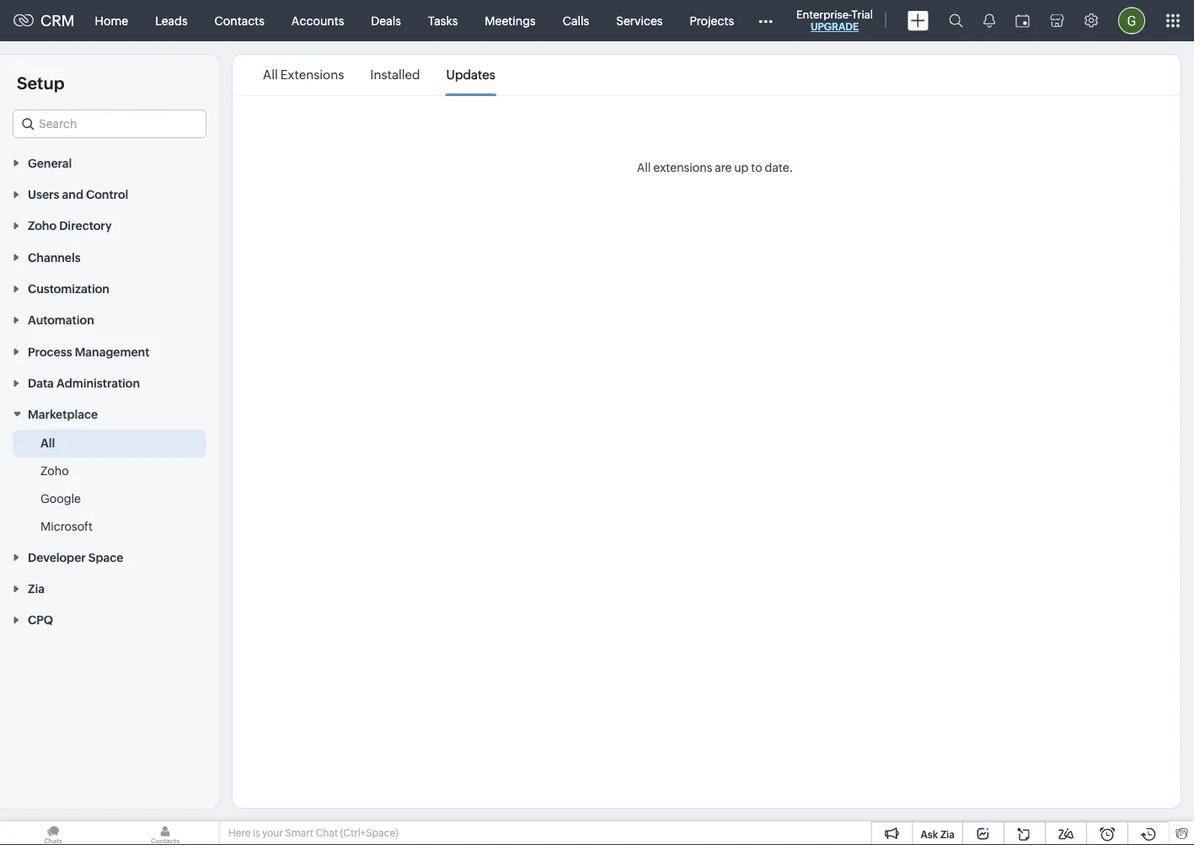 Task type: describe. For each thing, give the bounding box(es) containing it.
trial
[[852, 8, 873, 21]]

home link
[[81, 0, 142, 41]]

tasks link
[[415, 0, 471, 41]]

smart
[[285, 828, 314, 839]]

channels
[[28, 251, 81, 264]]

data
[[28, 376, 54, 390]]

users
[[28, 188, 59, 201]]

process
[[28, 345, 72, 359]]

tasks
[[428, 14, 458, 27]]

all for all extensions
[[263, 67, 278, 82]]

customization button
[[0, 273, 219, 304]]

ask
[[921, 829, 938, 840]]

projects
[[690, 14, 734, 27]]

data administration
[[28, 376, 140, 390]]

google link
[[40, 491, 81, 507]]

meetings link
[[471, 0, 549, 41]]

control
[[86, 188, 128, 201]]

zoho directory
[[28, 219, 112, 233]]

zoho for zoho directory
[[28, 219, 57, 233]]

zoho for zoho
[[40, 464, 69, 478]]

projects link
[[676, 0, 748, 41]]

to
[[751, 161, 763, 174]]

directory
[[59, 219, 112, 233]]

up
[[734, 161, 749, 174]]

space
[[88, 551, 123, 564]]

developer
[[28, 551, 86, 564]]

administration
[[56, 376, 140, 390]]

extensions
[[653, 161, 712, 174]]

all link
[[40, 435, 55, 452]]

ask zia
[[921, 829, 955, 840]]

setup
[[17, 73, 64, 93]]

installed link
[[370, 56, 420, 94]]

general
[[28, 156, 72, 170]]

google
[[40, 492, 81, 506]]

calendar image
[[1016, 14, 1030, 27]]

installed
[[370, 67, 420, 82]]

customization
[[28, 282, 110, 296]]

developer space button
[[0, 541, 219, 573]]

deals link
[[358, 0, 415, 41]]

calls link
[[549, 0, 603, 41]]

microsoft link
[[40, 518, 93, 535]]

users and control
[[28, 188, 128, 201]]

data administration button
[[0, 367, 219, 398]]

profile image
[[1118, 7, 1145, 34]]

meetings
[[485, 14, 536, 27]]

process management
[[28, 345, 150, 359]]

is
[[253, 828, 260, 839]]

automation
[[28, 314, 94, 327]]

updates
[[446, 67, 495, 82]]

signals image
[[984, 13, 995, 28]]

automation button
[[0, 304, 219, 335]]

contacts image
[[112, 822, 218, 845]]

calls
[[563, 14, 589, 27]]

create menu image
[[908, 11, 929, 31]]

contacts link
[[201, 0, 278, 41]]

all extensions link
[[263, 56, 344, 94]]

leads
[[155, 14, 188, 27]]

are
[[715, 161, 732, 174]]

marketplace region
[[0, 430, 219, 541]]

Search text field
[[13, 110, 206, 137]]

your
[[262, 828, 283, 839]]

home
[[95, 14, 128, 27]]

process management button
[[0, 335, 219, 367]]

updates link
[[446, 56, 495, 94]]

profile element
[[1108, 0, 1156, 41]]

all extensions are up to date.
[[637, 161, 793, 174]]



Task type: vqa. For each thing, say whether or not it's contained in the screenshot.
here
yes



Task type: locate. For each thing, give the bounding box(es) containing it.
zoho directory button
[[0, 210, 219, 241]]

search element
[[939, 0, 973, 41]]

zia
[[28, 582, 45, 596], [941, 829, 955, 840]]

zia button
[[0, 573, 219, 604]]

zia inside dropdown button
[[28, 582, 45, 596]]

date.
[[765, 161, 793, 174]]

marketplace button
[[0, 398, 219, 430]]

all left extensions
[[637, 161, 651, 174]]

marketplace
[[28, 408, 98, 421]]

None field
[[13, 110, 206, 138]]

services
[[616, 14, 663, 27]]

search image
[[949, 13, 963, 28]]

enterprise-
[[796, 8, 852, 21]]

1 vertical spatial zia
[[941, 829, 955, 840]]

zoho link
[[40, 463, 69, 480]]

zia up cpq
[[28, 582, 45, 596]]

all for all extensions are up to date.
[[637, 161, 651, 174]]

2 horizontal spatial all
[[637, 161, 651, 174]]

services link
[[603, 0, 676, 41]]

chat
[[316, 828, 338, 839]]

enterprise-trial upgrade
[[796, 8, 873, 32]]

all left 'extensions' on the left
[[263, 67, 278, 82]]

1 horizontal spatial zia
[[941, 829, 955, 840]]

all inside marketplace region
[[40, 437, 55, 450]]

zoho down users
[[28, 219, 57, 233]]

zia right 'ask' in the bottom right of the page
[[941, 829, 955, 840]]

cpq button
[[0, 604, 219, 636]]

developer space
[[28, 551, 123, 564]]

0 vertical spatial zia
[[28, 582, 45, 596]]

accounts link
[[278, 0, 358, 41]]

general button
[[0, 147, 219, 178]]

create menu element
[[898, 0, 939, 41]]

0 horizontal spatial all
[[40, 437, 55, 450]]

leads link
[[142, 0, 201, 41]]

cpq
[[28, 614, 53, 627]]

all up zoho link
[[40, 437, 55, 450]]

accounts
[[291, 14, 344, 27]]

(ctrl+space)
[[340, 828, 398, 839]]

signals element
[[973, 0, 1006, 41]]

zoho inside marketplace region
[[40, 464, 69, 478]]

users and control button
[[0, 178, 219, 210]]

all extensions
[[263, 67, 344, 82]]

and
[[62, 188, 83, 201]]

0 vertical spatial all
[[263, 67, 278, 82]]

contacts
[[215, 14, 265, 27]]

Other Modules field
[[748, 7, 784, 34]]

1 horizontal spatial all
[[263, 67, 278, 82]]

crm link
[[13, 12, 75, 29]]

chats image
[[0, 822, 106, 845]]

microsoft
[[40, 520, 93, 534]]

zoho up the google
[[40, 464, 69, 478]]

here is your smart chat (ctrl+space)
[[228, 828, 398, 839]]

deals
[[371, 14, 401, 27]]

0 vertical spatial zoho
[[28, 219, 57, 233]]

zoho
[[28, 219, 57, 233], [40, 464, 69, 478]]

channels button
[[0, 241, 219, 273]]

1 vertical spatial zoho
[[40, 464, 69, 478]]

crm
[[40, 12, 75, 29]]

zoho inside dropdown button
[[28, 219, 57, 233]]

extensions
[[280, 67, 344, 82]]

1 vertical spatial all
[[637, 161, 651, 174]]

management
[[75, 345, 150, 359]]

all
[[263, 67, 278, 82], [637, 161, 651, 174], [40, 437, 55, 450]]

2 vertical spatial all
[[40, 437, 55, 450]]

upgrade
[[811, 21, 859, 32]]

here
[[228, 828, 251, 839]]

0 horizontal spatial zia
[[28, 582, 45, 596]]



